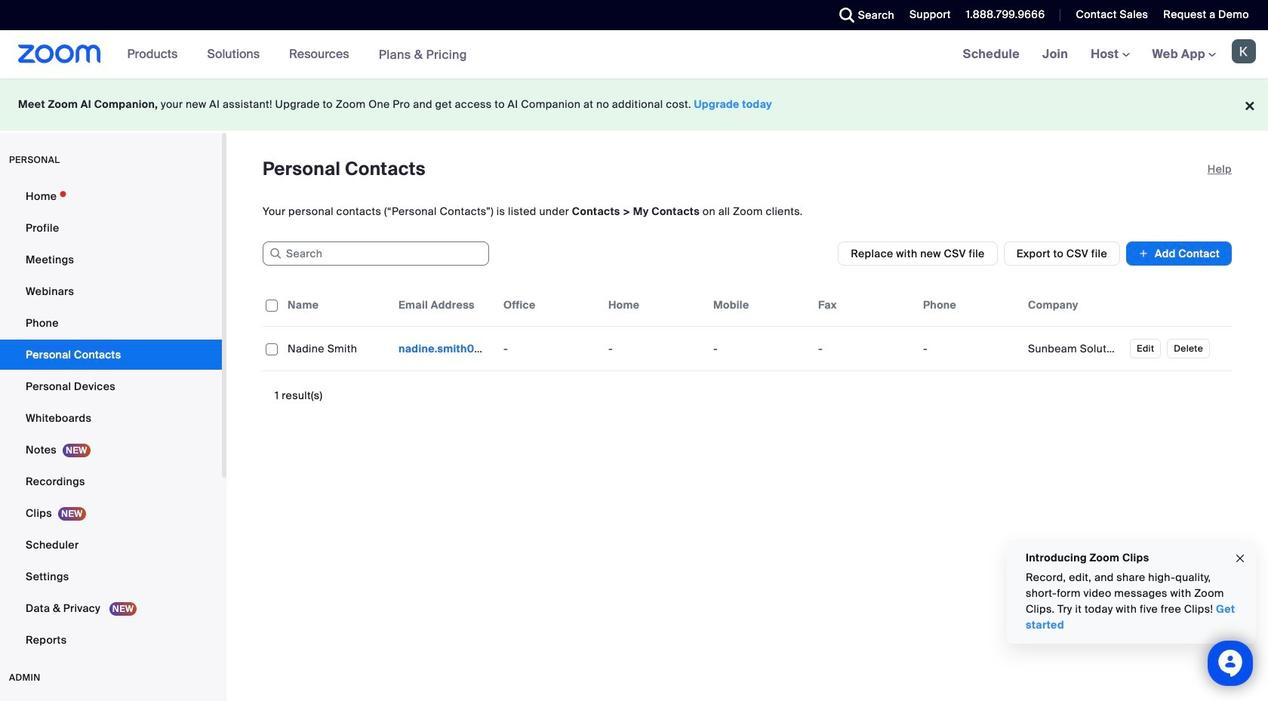 Task type: locate. For each thing, give the bounding box(es) containing it.
product information navigation
[[116, 30, 479, 79]]

3 cell from the left
[[1023, 334, 1128, 364]]

cell
[[393, 334, 498, 364], [918, 334, 1023, 364], [1023, 334, 1128, 364]]

banner
[[0, 30, 1269, 79]]

application
[[263, 284, 1232, 372]]

meetings navigation
[[952, 30, 1269, 79]]

footer
[[0, 79, 1269, 131]]

personal menu menu
[[0, 181, 222, 657]]



Task type: vqa. For each thing, say whether or not it's contained in the screenshot.
tabs of meeting tab list
no



Task type: describe. For each thing, give the bounding box(es) containing it.
1 cell from the left
[[393, 334, 498, 364]]

add image
[[1139, 246, 1149, 261]]

zoom logo image
[[18, 45, 101, 63]]

2 cell from the left
[[918, 334, 1023, 364]]

Search Contacts Input text field
[[263, 242, 489, 266]]

close image
[[1235, 550, 1247, 567]]

profile picture image
[[1232, 39, 1257, 63]]



